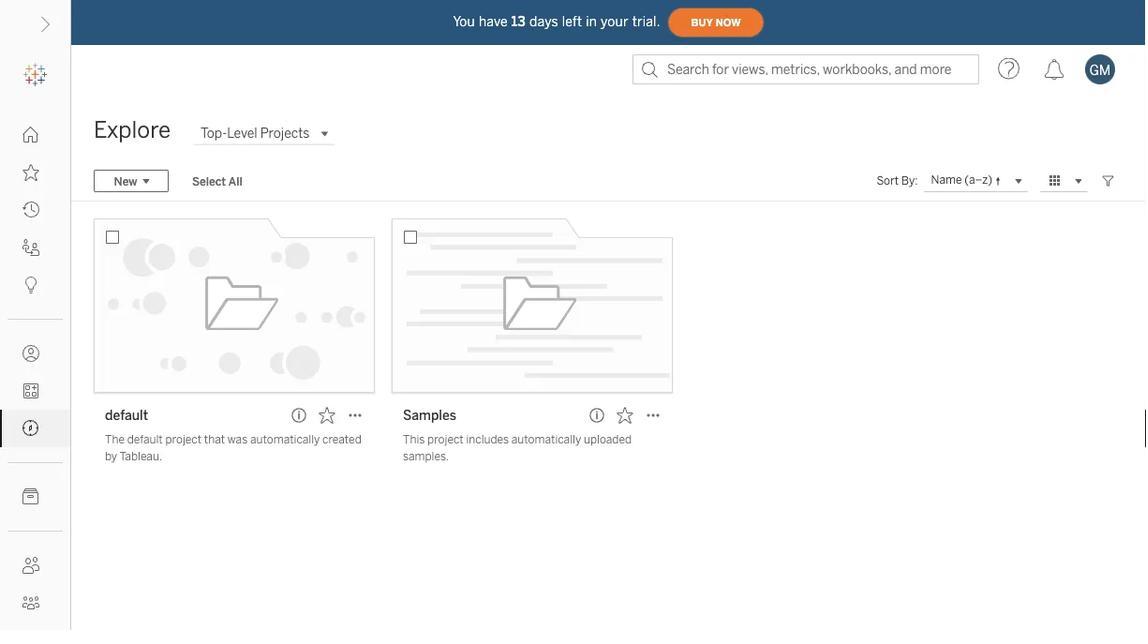 Task type: describe. For each thing, give the bounding box(es) containing it.
sort
[[877, 174, 899, 188]]

trial.
[[633, 14, 661, 29]]

the default project that was automatically created by tableau.
[[105, 433, 362, 463]]

was
[[228, 433, 248, 446]]

buy now
[[692, 17, 741, 28]]

navigation panel element
[[0, 56, 70, 630]]

new
[[114, 174, 137, 188]]

external assets image
[[23, 489, 39, 505]]

select all
[[192, 174, 243, 188]]

main navigation. press the up and down arrow keys to access links. element
[[0, 116, 70, 630]]

now
[[716, 17, 741, 28]]

buy
[[692, 17, 713, 28]]

in
[[586, 14, 597, 29]]

tableau.
[[120, 450, 162, 463]]

new button
[[94, 170, 169, 192]]

left
[[562, 14, 583, 29]]

0 vertical spatial default
[[105, 407, 148, 423]]

default image
[[94, 218, 375, 393]]

explore image
[[23, 420, 39, 437]]

uploaded
[[584, 433, 632, 446]]

favorites image
[[23, 164, 39, 181]]

home image
[[23, 127, 39, 143]]

all
[[229, 174, 243, 188]]

days
[[530, 14, 559, 29]]

select all button
[[180, 170, 255, 192]]

samples
[[403, 407, 457, 423]]

by
[[105, 450, 117, 463]]

shared with me image
[[23, 239, 39, 256]]

users image
[[23, 557, 39, 574]]

project inside this project includes automatically uploaded samples.
[[428, 433, 464, 446]]

that
[[204, 433, 225, 446]]



Task type: locate. For each thing, give the bounding box(es) containing it.
by:
[[902, 174, 919, 188]]

top-level projects
[[201, 126, 310, 141]]

13
[[512, 14, 526, 29]]

1 horizontal spatial project
[[428, 433, 464, 446]]

created
[[323, 433, 362, 446]]

default up tableau.
[[127, 433, 163, 446]]

recommendations image
[[23, 277, 39, 294]]

project
[[165, 433, 202, 446], [428, 433, 464, 446]]

1 project from the left
[[165, 433, 202, 446]]

level
[[227, 126, 258, 141]]

0 horizontal spatial project
[[165, 433, 202, 446]]

groups image
[[23, 595, 39, 611]]

samples.
[[403, 450, 449, 463]]

your
[[601, 14, 629, 29]]

samples image
[[392, 218, 673, 393]]

automatically inside this project includes automatically uploaded samples.
[[512, 433, 582, 446]]

top-
[[201, 126, 227, 141]]

grid view image
[[1047, 173, 1064, 189]]

this project includes automatically uploaded samples.
[[403, 433, 632, 463]]

projects
[[261, 126, 310, 141]]

collections image
[[23, 383, 39, 399]]

automatically
[[250, 433, 320, 446], [512, 433, 582, 446]]

1 automatically from the left
[[250, 433, 320, 446]]

2 project from the left
[[428, 433, 464, 446]]

1 vertical spatial default
[[127, 433, 163, 446]]

default inside the default project that was automatically created by tableau.
[[127, 433, 163, 446]]

project left that
[[165, 433, 202, 446]]

recents image
[[23, 202, 39, 218]]

2 automatically from the left
[[512, 433, 582, 446]]

the
[[105, 433, 125, 446]]

explore
[[94, 117, 171, 143]]

automatically right includes
[[512, 433, 582, 446]]

buy now button
[[668, 8, 765, 38]]

this
[[403, 433, 425, 446]]

automatically right 'was'
[[250, 433, 320, 446]]

1 horizontal spatial automatically
[[512, 433, 582, 446]]

project up samples.
[[428, 433, 464, 446]]

0 horizontal spatial automatically
[[250, 433, 320, 446]]

includes
[[466, 433, 509, 446]]

you have 13 days left in your trial.
[[453, 14, 661, 29]]

project inside the default project that was automatically created by tableau.
[[165, 433, 202, 446]]

top-level projects button
[[193, 122, 334, 145]]

personal space image
[[23, 345, 39, 362]]

sort by:
[[877, 174, 919, 188]]

you
[[453, 14, 475, 29]]

select
[[192, 174, 226, 188]]

default
[[105, 407, 148, 423], [127, 433, 163, 446]]

automatically inside the default project that was automatically created by tableau.
[[250, 433, 320, 446]]

have
[[479, 14, 508, 29]]

default up the
[[105, 407, 148, 423]]



Task type: vqa. For each thing, say whether or not it's contained in the screenshot.
Databases in dropdown button
no



